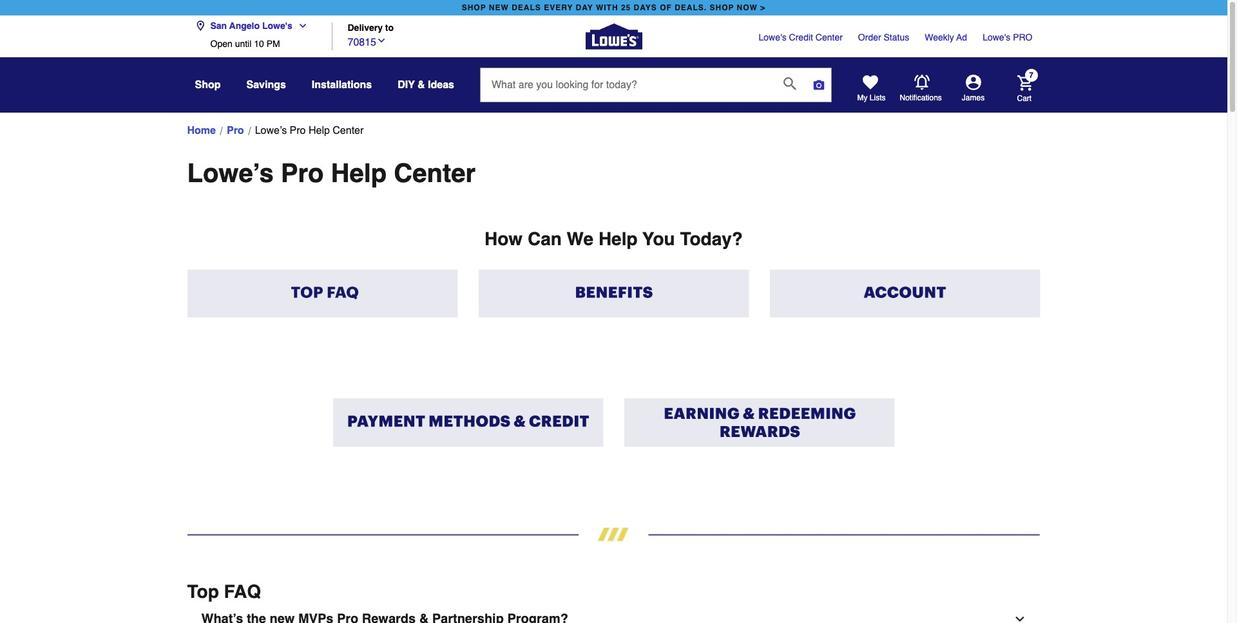 Task type: describe. For each thing, give the bounding box(es) containing it.
70815 button
[[348, 33, 387, 50]]

installations button
[[312, 73, 372, 97]]

0 horizontal spatial chevron down image
[[292, 21, 308, 31]]

with
[[596, 3, 618, 12]]

delivery
[[348, 23, 383, 33]]

>
[[761, 3, 766, 12]]

benefits. image
[[479, 270, 749, 319]]

days
[[634, 3, 657, 12]]

savings button
[[247, 73, 286, 97]]

angelo
[[229, 21, 260, 31]]

1 vertical spatial lowe's pro help center
[[187, 159, 476, 188]]

san
[[210, 21, 227, 31]]

Search Query text field
[[481, 68, 773, 102]]

credit
[[789, 32, 813, 43]]

location image
[[195, 21, 205, 31]]

2 horizontal spatial chevron down image
[[1014, 613, 1026, 624]]

san angelo lowe's
[[210, 21, 292, 31]]

how
[[485, 229, 523, 249]]

lowe's for lowe's credit center
[[759, 32, 787, 43]]

my lists link
[[858, 75, 886, 103]]

deals.
[[675, 3, 707, 12]]

10
[[254, 39, 264, 49]]

search image
[[784, 77, 797, 90]]

open until 10 pm
[[210, 39, 280, 49]]

delivery to
[[348, 23, 394, 33]]

0 vertical spatial lowe's
[[255, 125, 287, 137]]

weekly ad link
[[925, 31, 968, 44]]

2 horizontal spatial center
[[816, 32, 843, 43]]

every
[[544, 3, 573, 12]]

pm
[[267, 39, 280, 49]]

0 horizontal spatial center
[[333, 125, 364, 137]]

diy & ideas button
[[398, 73, 454, 97]]

lowe's home improvement lists image
[[863, 75, 878, 90]]

deals
[[512, 3, 541, 12]]

order
[[858, 32, 882, 43]]

shop
[[195, 79, 221, 91]]

shop new deals every day with 25 days of deals. shop now > link
[[459, 0, 768, 15]]

chevron down image inside 70815 button
[[376, 35, 387, 45]]

savings
[[247, 79, 286, 91]]

pro right pro link
[[290, 125, 306, 137]]

camera image
[[813, 79, 826, 92]]

top
[[187, 582, 219, 602]]

how can we help you today?
[[485, 229, 743, 249]]

can
[[528, 229, 562, 249]]

payment methods and credit. image
[[333, 399, 604, 447]]

shop button
[[195, 73, 221, 97]]

lowe's home improvement cart image
[[1017, 75, 1033, 91]]

to
[[385, 23, 394, 33]]

status
[[884, 32, 910, 43]]

0 vertical spatial lowe's pro help center
[[255, 125, 364, 137]]

you
[[643, 229, 675, 249]]

2 vertical spatial center
[[394, 159, 476, 188]]



Task type: vqa. For each thing, say whether or not it's contained in the screenshot.
SPACE HEATER at the top
no



Task type: locate. For each thing, give the bounding box(es) containing it.
lowe's pro help center
[[255, 125, 364, 137], [187, 159, 476, 188]]

account. image
[[770, 270, 1041, 319]]

lowe's credit center link
[[759, 31, 843, 44]]

0 horizontal spatial lowe's
[[262, 21, 292, 31]]

diy & ideas
[[398, 79, 454, 91]]

we
[[567, 229, 594, 249]]

lowe's
[[255, 125, 287, 137], [187, 159, 274, 188]]

now
[[737, 3, 758, 12]]

day
[[576, 3, 593, 12]]

faq
[[224, 582, 261, 602]]

1 horizontal spatial chevron down image
[[376, 35, 387, 45]]

None search field
[[480, 68, 832, 114]]

san angelo lowe's button
[[195, 13, 313, 39]]

ad
[[957, 32, 968, 43]]

lowe's home improvement logo image
[[586, 8, 642, 65]]

weekly ad
[[925, 32, 968, 43]]

my
[[858, 93, 868, 102]]

1 horizontal spatial center
[[394, 159, 476, 188]]

2 horizontal spatial lowe's
[[983, 32, 1011, 43]]

center
[[816, 32, 843, 43], [333, 125, 364, 137], [394, 159, 476, 188]]

lowe's left credit
[[759, 32, 787, 43]]

james
[[962, 93, 985, 102]]

james button
[[943, 75, 1005, 103]]

1 vertical spatial chevron down image
[[376, 35, 387, 45]]

shop new deals every day with 25 days of deals. shop now >
[[462, 3, 766, 12]]

1 vertical spatial help
[[331, 159, 387, 188]]

diy
[[398, 79, 415, 91]]

2 shop from the left
[[710, 3, 734, 12]]

lowe's credit center
[[759, 32, 843, 43]]

pro
[[227, 125, 244, 137], [290, 125, 306, 137], [281, 159, 324, 188]]

pro down lowe's pro help center link
[[281, 159, 324, 188]]

weekly
[[925, 32, 955, 43]]

shop left new at the left top of page
[[462, 3, 486, 12]]

1 horizontal spatial help
[[331, 159, 387, 188]]

home
[[187, 125, 216, 137]]

lowe's pro help center down lowe's pro help center link
[[187, 159, 476, 188]]

1 vertical spatial lowe's
[[187, 159, 274, 188]]

pro link
[[227, 123, 244, 139]]

0 vertical spatial center
[[816, 32, 843, 43]]

2 vertical spatial chevron down image
[[1014, 613, 1026, 624]]

until
[[235, 39, 252, 49]]

0 horizontal spatial shop
[[462, 3, 486, 12]]

lowe's for lowe's pro
[[983, 32, 1011, 43]]

lists
[[870, 93, 886, 102]]

2 horizontal spatial help
[[599, 229, 638, 249]]

pro right home link
[[227, 125, 244, 137]]

lowe's home improvement notification center image
[[914, 75, 930, 90]]

pro
[[1013, 32, 1033, 43]]

shop left now
[[710, 3, 734, 12]]

lowe's
[[262, 21, 292, 31], [759, 32, 787, 43], [983, 32, 1011, 43]]

0 horizontal spatial help
[[309, 125, 330, 137]]

1 horizontal spatial lowe's
[[759, 32, 787, 43]]

new
[[489, 3, 509, 12]]

lowe's pro link
[[983, 31, 1033, 44]]

order status
[[858, 32, 910, 43]]

1 shop from the left
[[462, 3, 486, 12]]

order status link
[[858, 31, 910, 44]]

chevron down image
[[292, 21, 308, 31], [376, 35, 387, 45], [1014, 613, 1026, 624]]

of
[[660, 3, 672, 12]]

divider. image
[[187, 528, 1041, 542]]

help
[[309, 125, 330, 137], [331, 159, 387, 188], [599, 229, 638, 249]]

lowe's up pm
[[262, 21, 292, 31]]

top faq
[[187, 582, 261, 602]]

lowe's right pro link
[[255, 125, 287, 137]]

today?
[[680, 229, 743, 249]]

installations
[[312, 79, 372, 91]]

&
[[418, 79, 425, 91]]

1 horizontal spatial shop
[[710, 3, 734, 12]]

notifications
[[900, 93, 942, 102]]

lowe's pro help center link
[[255, 123, 364, 139]]

open
[[210, 39, 233, 49]]

lowe's down pro link
[[187, 159, 274, 188]]

help inside lowe's pro help center link
[[309, 125, 330, 137]]

7
[[1029, 71, 1034, 80]]

0 vertical spatial help
[[309, 125, 330, 137]]

1 vertical spatial center
[[333, 125, 364, 137]]

my lists
[[858, 93, 886, 102]]

lowe's pro
[[983, 32, 1033, 43]]

70815
[[348, 36, 376, 48]]

lowe's inside button
[[262, 21, 292, 31]]

top f a q. image
[[187, 270, 458, 319]]

0 vertical spatial chevron down image
[[292, 21, 308, 31]]

earning and redeeming rewards. image
[[624, 399, 895, 447]]

shop
[[462, 3, 486, 12], [710, 3, 734, 12]]

lowe's pro help center down installations at the left of the page
[[255, 125, 364, 137]]

lowe's left pro
[[983, 32, 1011, 43]]

2 vertical spatial help
[[599, 229, 638, 249]]

25
[[621, 3, 631, 12]]

ideas
[[428, 79, 454, 91]]

cart
[[1017, 94, 1032, 103]]

home link
[[187, 123, 216, 139]]



